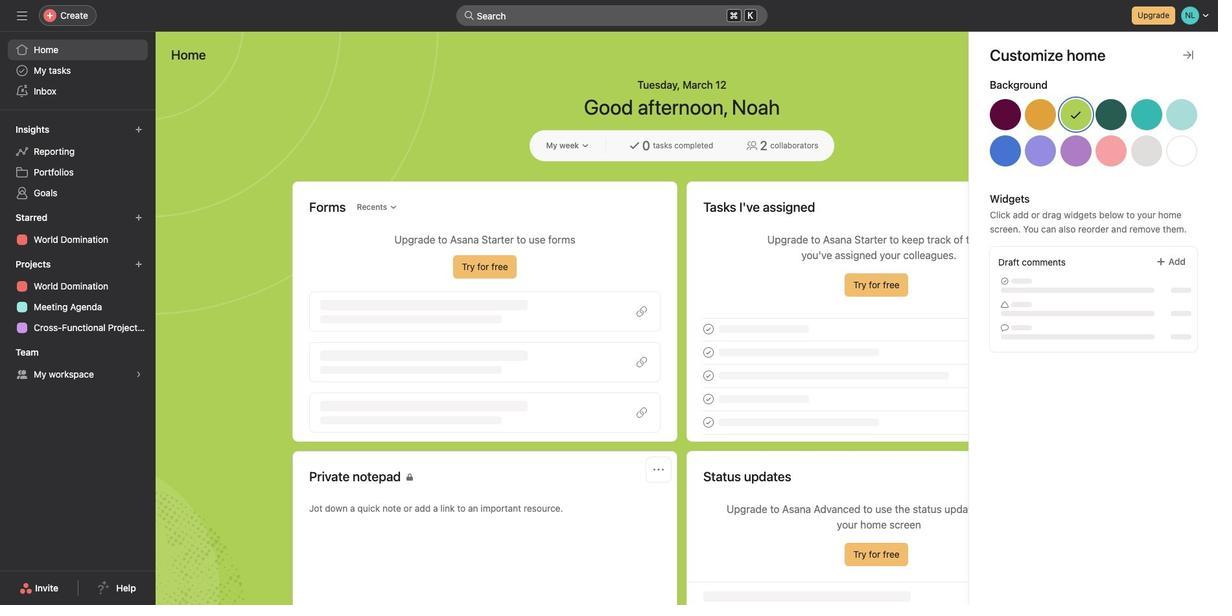 Task type: describe. For each thing, give the bounding box(es) containing it.
hide sidebar image
[[17, 10, 27, 21]]

new insights image
[[135, 126, 143, 134]]

new project or portfolio image
[[135, 261, 143, 268]]

starred element
[[0, 206, 156, 253]]

add items to starred image
[[135, 214, 143, 222]]

insights element
[[0, 118, 156, 206]]

close customization pane image
[[1184, 50, 1194, 60]]



Task type: vqa. For each thing, say whether or not it's contained in the screenshot.
fourth Mark complete option
no



Task type: locate. For each thing, give the bounding box(es) containing it.
prominent image
[[464, 10, 474, 21]]

None field
[[456, 5, 768, 26]]

teams element
[[0, 341, 156, 388]]

global element
[[0, 32, 156, 110]]

option group
[[990, 99, 1198, 172]]

see details, my workspace image
[[135, 371, 143, 379]]

projects element
[[0, 253, 156, 341]]

Search tasks, projects, and more text field
[[456, 5, 768, 26]]



